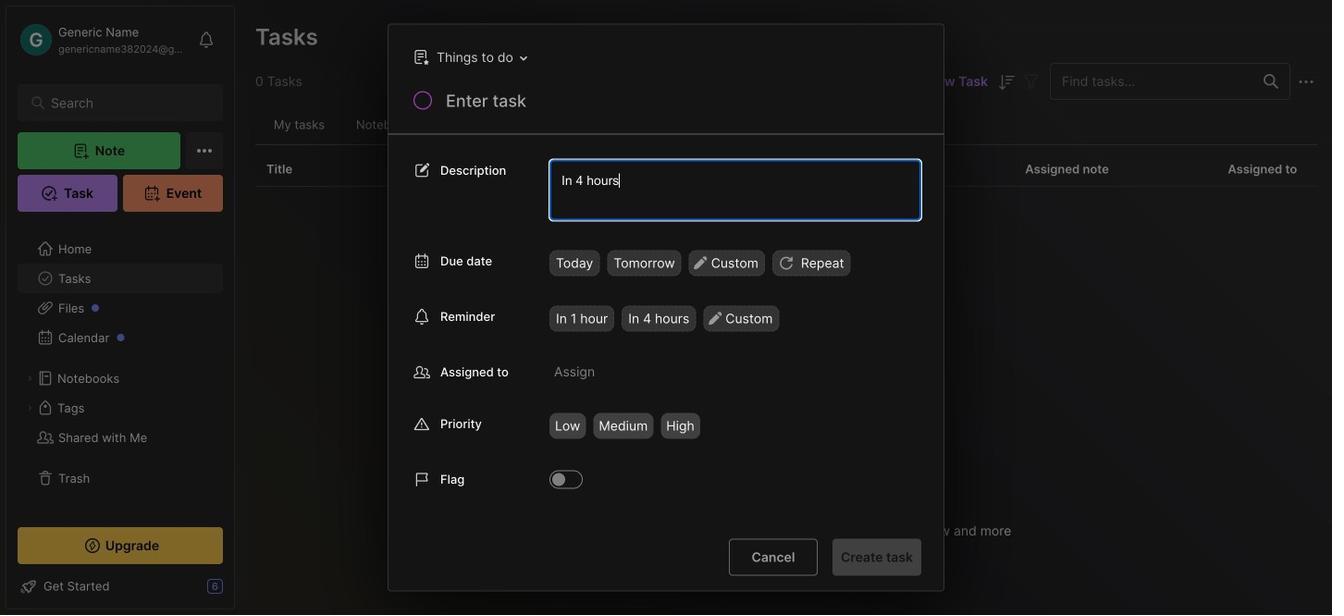 Task type: locate. For each thing, give the bounding box(es) containing it.
Search text field
[[51, 94, 199, 112]]

What is this task about? text field
[[550, 160, 922, 221]]

None search field
[[51, 92, 199, 114]]

tree
[[6, 205, 234, 511]]

Go to note or move task field
[[405, 44, 534, 71]]

Find tasks… text field
[[1052, 66, 1253, 97]]



Task type: vqa. For each thing, say whether or not it's contained in the screenshot.
'Go to note or move task' field
yes



Task type: describe. For each thing, give the bounding box(es) containing it.
none search field inside 'main' element
[[51, 92, 199, 114]]

expand notebooks image
[[24, 373, 35, 384]]

expand tags image
[[24, 403, 35, 414]]

Enter task text field
[[444, 89, 922, 121]]

main element
[[0, 0, 241, 616]]

tree inside 'main' element
[[6, 205, 234, 511]]



